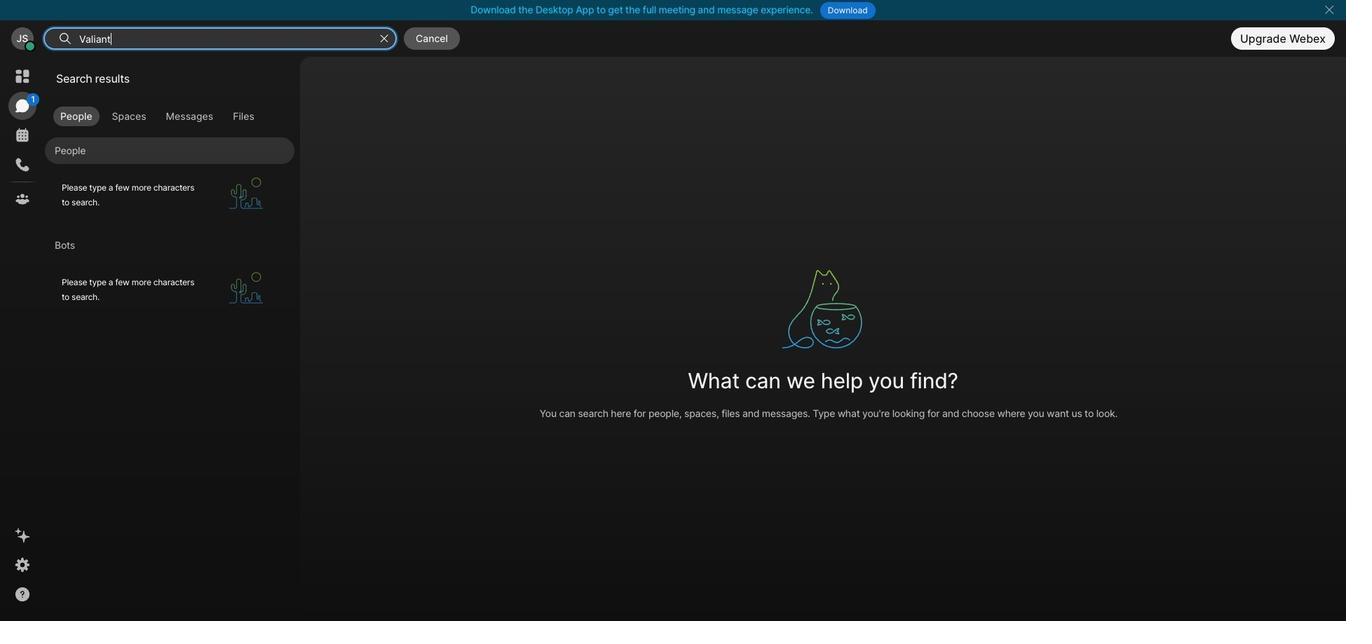 Task type: vqa. For each thing, say whether or not it's contained in the screenshot.
1st alert from the top of the page
yes



Task type: locate. For each thing, give the bounding box(es) containing it.
1 vertical spatial alert
[[45, 259, 295, 321]]

webex tab list
[[8, 62, 39, 213]]

alert
[[45, 164, 295, 227], [45, 259, 295, 321]]

0 vertical spatial alert
[[45, 164, 295, 227]]

group
[[45, 107, 295, 126]]

list
[[45, 132, 295, 321]]

navigation
[[0, 57, 45, 621]]



Task type: describe. For each thing, give the bounding box(es) containing it.
1 alert from the top
[[45, 164, 295, 227]]

cancel_16 image
[[1324, 4, 1335, 15]]

2 alert from the top
[[45, 259, 295, 321]]

Search search field
[[78, 29, 374, 48]]



